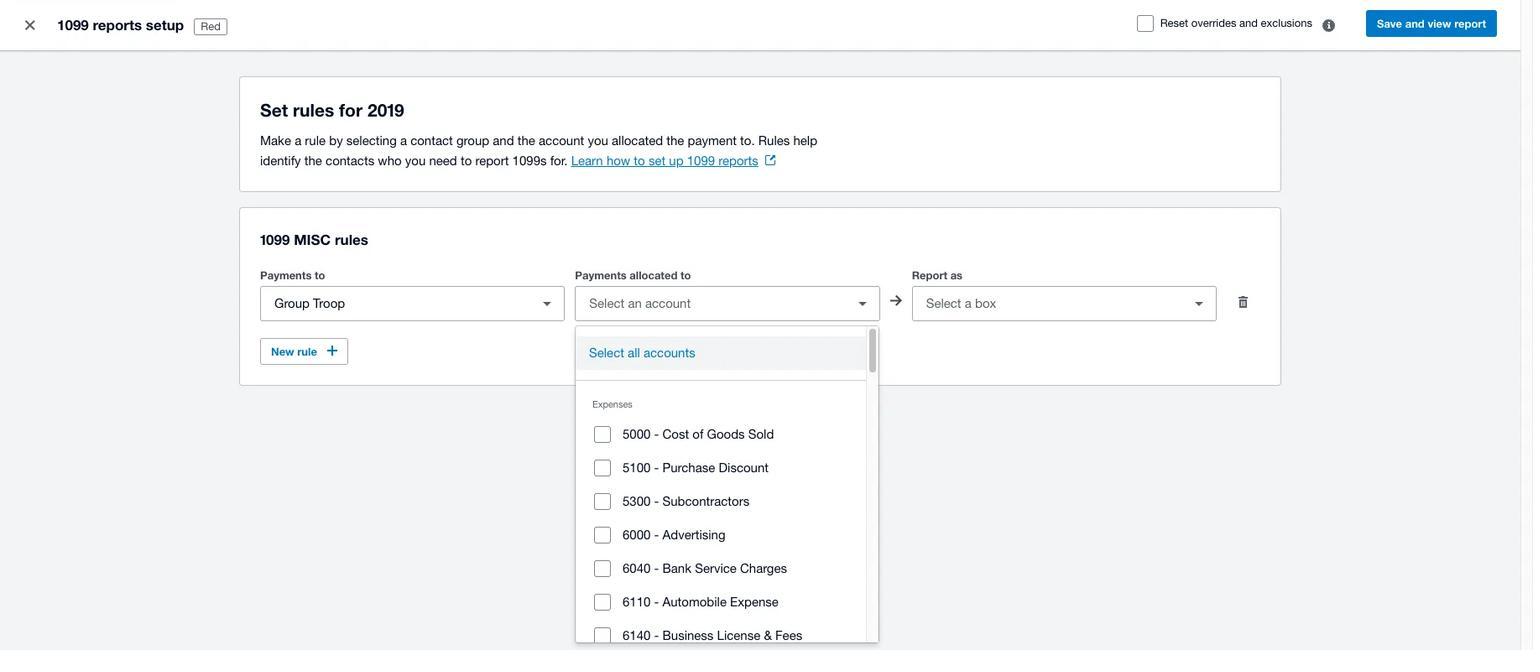 Task type: describe. For each thing, give the bounding box(es) containing it.
save and view report button
[[1366, 10, 1497, 37]]

5100 - purchase discount button
[[576, 452, 866, 485]]

subcontractors
[[663, 494, 750, 509]]

expand list of boxes image
[[1183, 287, 1216, 321]]

setup
[[146, 16, 184, 34]]

bank
[[663, 562, 692, 576]]

new rule button
[[260, 338, 348, 365]]

expense
[[730, 595, 779, 609]]

select all accounts button
[[576, 337, 866, 370]]

rule inside button
[[297, 345, 317, 358]]

5300 - subcontractors
[[623, 494, 750, 509]]

make a rule by selecting a contact group and the account you allocated the payment to. rules help identify the contacts who you need to report 1099s for.
[[260, 133, 818, 168]]

how
[[607, 154, 631, 168]]

6000 - advertising button
[[576, 519, 866, 552]]

6110 - automobile expense
[[623, 595, 779, 609]]

1 horizontal spatial and
[[1240, 17, 1258, 29]]

5000
[[623, 427, 651, 441]]

save
[[1377, 17, 1403, 30]]

6040
[[623, 562, 651, 576]]

payments allocated to
[[575, 269, 691, 282]]

1 horizontal spatial reports
[[719, 154, 759, 168]]

charges
[[740, 562, 787, 576]]

automobile
[[663, 595, 727, 609]]

5100
[[623, 461, 651, 475]]

5300
[[623, 494, 651, 509]]

to.
[[740, 133, 755, 148]]

payment
[[688, 133, 737, 148]]

goods
[[707, 427, 745, 441]]

6140 - business license & fees button
[[576, 619, 866, 650]]

0 vertical spatial you
[[588, 133, 608, 148]]

close rules image
[[13, 8, 47, 42]]

list box containing select all accounts
[[576, 327, 866, 650]]

cost
[[663, 427, 689, 441]]

- for 6000
[[654, 528, 659, 542]]

select
[[589, 346, 624, 360]]

payments for payments allocated to
[[575, 269, 627, 282]]

Payments allocated to field
[[576, 288, 846, 320]]

rule inside make a rule by selecting a contact group and the account you allocated the payment to. rules help identify the contacts who you need to report 1099s for.
[[305, 133, 326, 148]]

to down 1099 misc rules
[[315, 269, 325, 282]]

rules
[[759, 133, 790, 148]]

expenses
[[593, 400, 633, 410]]

report as
[[912, 269, 963, 282]]

view
[[1428, 17, 1452, 30]]

5100 - purchase discount
[[623, 461, 769, 475]]

up
[[669, 154, 684, 168]]

expand list image
[[846, 287, 879, 321]]

2019
[[368, 100, 404, 121]]

to left set
[[634, 154, 645, 168]]

1099 for 1099 misc rules
[[260, 231, 290, 248]]

&
[[764, 629, 772, 643]]

new rule
[[271, 345, 317, 358]]

0 vertical spatial rules
[[293, 100, 334, 121]]

clear overrides and exclusions image
[[1313, 8, 1346, 42]]

- for 5000
[[654, 427, 659, 441]]

fees
[[776, 629, 803, 643]]

6000
[[623, 528, 651, 542]]

all
[[628, 346, 640, 360]]

sold
[[748, 427, 774, 441]]

1 horizontal spatial the
[[518, 133, 535, 148]]

by
[[329, 133, 343, 148]]

overrides
[[1192, 17, 1237, 29]]

reset
[[1161, 17, 1189, 29]]

1 vertical spatial allocated
[[630, 269, 678, 282]]

set
[[260, 100, 288, 121]]

report inside make a rule by selecting a contact group and the account you allocated the payment to. rules help identify the contacts who you need to report 1099s for.
[[475, 154, 509, 168]]

of
[[693, 427, 704, 441]]

1099s
[[513, 154, 547, 168]]

1 vertical spatial rules
[[335, 231, 368, 248]]

payments for payments to
[[260, 269, 312, 282]]

misc
[[294, 231, 331, 248]]



Task type: vqa. For each thing, say whether or not it's contained in the screenshot.
THE THE
yes



Task type: locate. For each thing, give the bounding box(es) containing it.
account
[[539, 133, 584, 148]]

the up "up"
[[667, 133, 684, 148]]

0 vertical spatial rule
[[305, 133, 326, 148]]

to up payments allocated to field
[[681, 269, 691, 282]]

reports down to.
[[719, 154, 759, 168]]

- left cost
[[654, 427, 659, 441]]

6040 - bank service charges
[[623, 562, 787, 576]]

Payments to field
[[261, 288, 531, 320]]

reset overrides and exclusions
[[1161, 17, 1313, 29]]

- for 6040
[[654, 562, 659, 576]]

rule left by
[[305, 133, 326, 148]]

selecting
[[346, 133, 397, 148]]

and left view
[[1406, 17, 1425, 30]]

- inside 6110 - automobile expense button
[[654, 595, 659, 609]]

1099 right close rules icon at the left of page
[[57, 16, 89, 34]]

6000 - advertising
[[623, 528, 726, 542]]

license
[[717, 629, 761, 643]]

6 - from the top
[[654, 595, 659, 609]]

purchase
[[663, 461, 715, 475]]

and inside make a rule by selecting a contact group and the account you allocated the payment to. rules help identify the contacts who you need to report 1099s for.
[[493, 133, 514, 148]]

learn how to set up 1099 reports link
[[571, 154, 775, 168]]

0 horizontal spatial reports
[[93, 16, 142, 34]]

learn
[[571, 154, 603, 168]]

1 horizontal spatial you
[[588, 133, 608, 148]]

make
[[260, 133, 291, 148]]

7 - from the top
[[654, 629, 659, 643]]

you right who
[[405, 154, 426, 168]]

and right group
[[493, 133, 514, 148]]

2 horizontal spatial and
[[1406, 17, 1425, 30]]

1 a from the left
[[295, 133, 301, 148]]

2 horizontal spatial 1099
[[687, 154, 715, 168]]

2 - from the top
[[654, 461, 659, 475]]

6140
[[623, 629, 651, 643]]

1 horizontal spatial 1099
[[260, 231, 290, 248]]

rule right new
[[297, 345, 317, 358]]

report down group
[[475, 154, 509, 168]]

6040 - bank service charges button
[[576, 552, 866, 586]]

allocated up the how
[[612, 133, 663, 148]]

- inside 6040 - bank service charges button
[[654, 562, 659, 576]]

1 vertical spatial report
[[475, 154, 509, 168]]

1 vertical spatial 1099
[[687, 154, 715, 168]]

report
[[1455, 17, 1486, 30], [475, 154, 509, 168]]

payments down misc
[[260, 269, 312, 282]]

allocated inside make a rule by selecting a contact group and the account you allocated the payment to. rules help identify the contacts who you need to report 1099s for.
[[612, 133, 663, 148]]

save and view report
[[1377, 17, 1486, 30]]

report
[[912, 269, 948, 282]]

1099
[[57, 16, 89, 34], [687, 154, 715, 168], [260, 231, 290, 248]]

0 horizontal spatial payments
[[260, 269, 312, 282]]

set rules for 2019
[[260, 100, 404, 121]]

reports
[[93, 16, 142, 34], [719, 154, 759, 168]]

1 vertical spatial rule
[[297, 345, 317, 358]]

report inside save and view report button
[[1455, 17, 1486, 30]]

contact
[[411, 133, 453, 148]]

the right identify
[[304, 154, 322, 168]]

1 - from the top
[[654, 427, 659, 441]]

allocated up payments allocated to field
[[630, 269, 678, 282]]

rules left for
[[293, 100, 334, 121]]

1099 down payment
[[687, 154, 715, 168]]

3 - from the top
[[654, 494, 659, 509]]

payments to
[[260, 269, 325, 282]]

- right 5300
[[654, 494, 659, 509]]

- for 6140
[[654, 629, 659, 643]]

- right 5100
[[654, 461, 659, 475]]

group
[[576, 327, 879, 650]]

- for 5100
[[654, 461, 659, 475]]

-
[[654, 427, 659, 441], [654, 461, 659, 475], [654, 494, 659, 509], [654, 528, 659, 542], [654, 562, 659, 576], [654, 595, 659, 609], [654, 629, 659, 643]]

- right 6000
[[654, 528, 659, 542]]

for
[[339, 100, 363, 121]]

a right make
[[295, 133, 301, 148]]

- inside "6000 - advertising" button
[[654, 528, 659, 542]]

the
[[518, 133, 535, 148], [667, 133, 684, 148], [304, 154, 322, 168]]

- for 5300
[[654, 494, 659, 509]]

1 horizontal spatial report
[[1455, 17, 1486, 30]]

service
[[695, 562, 737, 576]]

reports left 'setup'
[[93, 16, 142, 34]]

set
[[649, 154, 666, 168]]

a
[[295, 133, 301, 148], [400, 133, 407, 148]]

to down group
[[461, 154, 472, 168]]

red
[[201, 20, 221, 33]]

you up learn
[[588, 133, 608, 148]]

0 vertical spatial report
[[1455, 17, 1486, 30]]

- inside 5300 - subcontractors "button"
[[654, 494, 659, 509]]

a up who
[[400, 133, 407, 148]]

2 a from the left
[[400, 133, 407, 148]]

1099 misc rules
[[260, 231, 368, 248]]

you
[[588, 133, 608, 148], [405, 154, 426, 168]]

1 payments from the left
[[260, 269, 312, 282]]

5300 - subcontractors button
[[576, 485, 866, 519]]

1099 reports setup
[[57, 16, 184, 34]]

and
[[1240, 17, 1258, 29], [1406, 17, 1425, 30], [493, 133, 514, 148]]

1 vertical spatial you
[[405, 154, 426, 168]]

2 payments from the left
[[575, 269, 627, 282]]

2 horizontal spatial the
[[667, 133, 684, 148]]

group
[[457, 133, 489, 148]]

1 vertical spatial reports
[[719, 154, 759, 168]]

- inside 6140 - business license & fees button
[[654, 629, 659, 643]]

2 vertical spatial 1099
[[260, 231, 290, 248]]

exclusions
[[1261, 17, 1313, 29]]

accounts
[[644, 346, 696, 360]]

payments up select
[[575, 269, 627, 282]]

4 - from the top
[[654, 528, 659, 542]]

5000 - cost of goods sold button
[[576, 418, 866, 452]]

0 horizontal spatial and
[[493, 133, 514, 148]]

contacts
[[326, 154, 374, 168]]

- inside 5100 - purchase discount button
[[654, 461, 659, 475]]

6110 - automobile expense button
[[576, 586, 866, 619]]

the up 1099s
[[518, 133, 535, 148]]

as
[[951, 269, 963, 282]]

0 horizontal spatial 1099
[[57, 16, 89, 34]]

5 - from the top
[[654, 562, 659, 576]]

6110
[[623, 595, 651, 609]]

0 horizontal spatial you
[[405, 154, 426, 168]]

5000 - cost of goods sold
[[623, 427, 774, 441]]

6140 - business license & fees
[[623, 629, 803, 643]]

- right 6110
[[654, 595, 659, 609]]

report right view
[[1455, 17, 1486, 30]]

new
[[271, 345, 294, 358]]

learn how to set up 1099 reports
[[571, 154, 759, 168]]

and right overrides
[[1240, 17, 1258, 29]]

0 vertical spatial 1099
[[57, 16, 89, 34]]

- right 6040
[[654, 562, 659, 576]]

1 horizontal spatial a
[[400, 133, 407, 148]]

rule
[[305, 133, 326, 148], [297, 345, 317, 358]]

0 horizontal spatial the
[[304, 154, 322, 168]]

0 horizontal spatial a
[[295, 133, 301, 148]]

select all accounts
[[589, 346, 696, 360]]

0 vertical spatial allocated
[[612, 133, 663, 148]]

help
[[794, 133, 818, 148]]

discount
[[719, 461, 769, 475]]

advertising
[[663, 528, 726, 542]]

1099 for 1099 reports setup
[[57, 16, 89, 34]]

1099 left misc
[[260, 231, 290, 248]]

delete the incomplete rule for payments to the group troop image
[[1227, 285, 1261, 319]]

to
[[461, 154, 472, 168], [634, 154, 645, 168], [315, 269, 325, 282], [681, 269, 691, 282]]

- right the 6140
[[654, 629, 659, 643]]

0 horizontal spatial report
[[475, 154, 509, 168]]

list box
[[576, 327, 866, 650]]

rules
[[293, 100, 334, 121], [335, 231, 368, 248]]

identify
[[260, 154, 301, 168]]

who
[[378, 154, 402, 168]]

- inside 5000 - cost of goods sold button
[[654, 427, 659, 441]]

business
[[663, 629, 714, 643]]

to inside make a rule by selecting a contact group and the account you allocated the payment to. rules help identify the contacts who you need to report 1099s for.
[[461, 154, 472, 168]]

- for 6110
[[654, 595, 659, 609]]

expand list of contact groups image
[[531, 287, 564, 321]]

1 horizontal spatial payments
[[575, 269, 627, 282]]

group containing select all accounts
[[576, 327, 879, 650]]

0 vertical spatial reports
[[93, 16, 142, 34]]

Report as field
[[913, 288, 1183, 320]]

and inside button
[[1406, 17, 1425, 30]]

rules right misc
[[335, 231, 368, 248]]

need
[[429, 154, 457, 168]]

for.
[[550, 154, 568, 168]]



